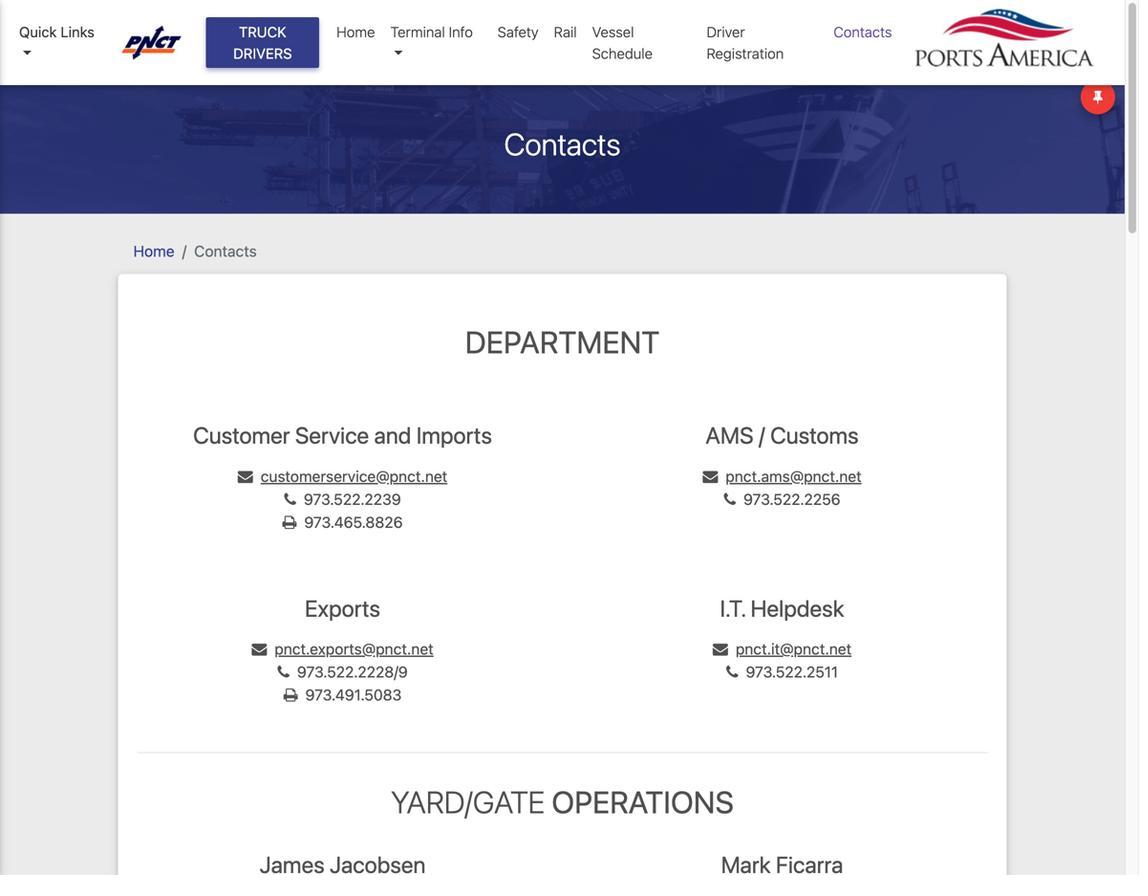 Task type: vqa. For each thing, say whether or not it's contained in the screenshot.
rightmost Cargo
no



Task type: describe. For each thing, give the bounding box(es) containing it.
rail link
[[547, 13, 585, 50]]

phone image inside "973.522.2228/9" link
[[278, 665, 290, 680]]

terminal
[[391, 23, 445, 40]]

rail
[[554, 23, 577, 40]]

973.522.2511 link
[[727, 663, 839, 681]]

truck drivers link
[[206, 17, 319, 68]]

vessel schedule
[[593, 23, 653, 62]]

drivers
[[233, 45, 292, 62]]

operations
[[552, 784, 734, 820]]

customer
[[193, 422, 290, 449]]

driver registration link
[[699, 13, 827, 72]]

phone image for ams
[[724, 492, 736, 507]]

phone image for customer
[[284, 492, 296, 507]]

safety link
[[490, 13, 547, 50]]

973.522.2228/9 link
[[278, 663, 408, 681]]

i.t.
[[721, 595, 746, 621]]

contacts inside contacts link
[[834, 23, 893, 40]]

quick links
[[19, 23, 95, 40]]

973.522.2228/9
[[297, 663, 408, 681]]

1 horizontal spatial home link
[[329, 13, 383, 50]]

imports
[[417, 422, 492, 449]]

customerservice@pnct.net link
[[238, 467, 448, 485]]

1 vertical spatial home link
[[133, 242, 175, 260]]

terminal info link
[[383, 13, 490, 72]]

exports
[[305, 595, 381, 621]]

helpdesk
[[751, 595, 845, 621]]

info
[[449, 23, 473, 40]]

pnct.exports@pnct.net link
[[252, 640, 434, 658]]

vessel
[[593, 23, 634, 40]]

envelope image
[[252, 642, 267, 657]]

pnct.it@pnct.net link
[[713, 640, 852, 658]]

vessel schedule link
[[585, 13, 699, 72]]

pnct.exports@pnct.net
[[275, 640, 434, 658]]

ams
[[706, 422, 754, 449]]

safety
[[498, 23, 539, 40]]

phone image
[[727, 665, 739, 680]]

customerservice@pnct.net
[[261, 467, 448, 485]]

yard/gate operations
[[391, 784, 734, 820]]

terminal info
[[391, 23, 473, 40]]

customs
[[771, 422, 859, 449]]



Task type: locate. For each thing, give the bounding box(es) containing it.
print image
[[284, 688, 298, 703]]

0 horizontal spatial contacts
[[194, 242, 257, 260]]

phone image inside 973.522.2256 'link'
[[724, 492, 736, 507]]

phone image
[[284, 492, 296, 507], [724, 492, 736, 507], [278, 665, 290, 680]]

envelope image inside customerservice@pnct.net link
[[238, 469, 253, 484]]

quick links link
[[19, 21, 104, 64]]

envelope image for customer
[[238, 469, 253, 484]]

i.t. helpdesk
[[721, 595, 845, 621]]

pnct.ams@pnct.net
[[726, 467, 862, 485]]

973.522.2239
[[304, 490, 401, 508]]

973.522.2256
[[744, 490, 841, 508]]

driver
[[707, 23, 746, 40]]

envelope image up phone image
[[713, 642, 729, 657]]

registration
[[707, 45, 784, 62]]

contacts
[[834, 23, 893, 40], [505, 126, 621, 162], [194, 242, 257, 260]]

truck drivers
[[233, 23, 292, 62]]

and
[[374, 422, 412, 449]]

pnct.it@pnct.net
[[736, 640, 852, 658]]

0 vertical spatial home link
[[329, 13, 383, 50]]

ams / customs
[[706, 422, 859, 449]]

schedule
[[593, 45, 653, 62]]

0 horizontal spatial home
[[133, 242, 175, 260]]

0 horizontal spatial home link
[[133, 242, 175, 260]]

truck
[[239, 23, 287, 40]]

quick
[[19, 23, 57, 40]]

973.491.5083
[[306, 686, 402, 704]]

phone image inside 973.522.2239 link
[[284, 492, 296, 507]]

pnct.ams@pnct.net link
[[703, 467, 862, 485]]

phone image up print image
[[278, 665, 290, 680]]

service
[[295, 422, 369, 449]]

yard/gate
[[391, 784, 545, 820]]

1 horizontal spatial contacts
[[505, 126, 621, 162]]

1 vertical spatial home
[[133, 242, 175, 260]]

department
[[465, 324, 660, 360]]

973.522.2239 link
[[284, 490, 401, 508]]

envelope image
[[238, 469, 253, 484], [703, 469, 719, 484], [713, 642, 729, 657]]

phone image up print icon
[[284, 492, 296, 507]]

envelope image inside the pnct.ams@pnct.net link
[[703, 469, 719, 484]]

envelope image inside pnct.it@pnct.net "link"
[[713, 642, 729, 657]]

1 horizontal spatial home
[[337, 23, 375, 40]]

links
[[61, 23, 95, 40]]

envelope image down "ams"
[[703, 469, 719, 484]]

phone image down the pnct.ams@pnct.net link
[[724, 492, 736, 507]]

home
[[337, 23, 375, 40], [133, 242, 175, 260]]

1 vertical spatial contacts
[[505, 126, 621, 162]]

973.522.2256 link
[[724, 490, 841, 508]]

customer service and imports
[[193, 422, 492, 449]]

envelope image for i.t.
[[713, 642, 729, 657]]

2 horizontal spatial contacts
[[834, 23, 893, 40]]

driver registration
[[707, 23, 784, 62]]

print image
[[283, 515, 297, 530]]

/
[[759, 422, 766, 449]]

envelope image for ams
[[703, 469, 719, 484]]

home link
[[329, 13, 383, 50], [133, 242, 175, 260]]

2 vertical spatial contacts
[[194, 242, 257, 260]]

0 vertical spatial home
[[337, 23, 375, 40]]

envelope image down customer
[[238, 469, 253, 484]]

contacts link
[[827, 13, 900, 50]]

973.465.8826
[[304, 513, 403, 531]]

973.522.2511
[[746, 663, 839, 681]]

0 vertical spatial contacts
[[834, 23, 893, 40]]



